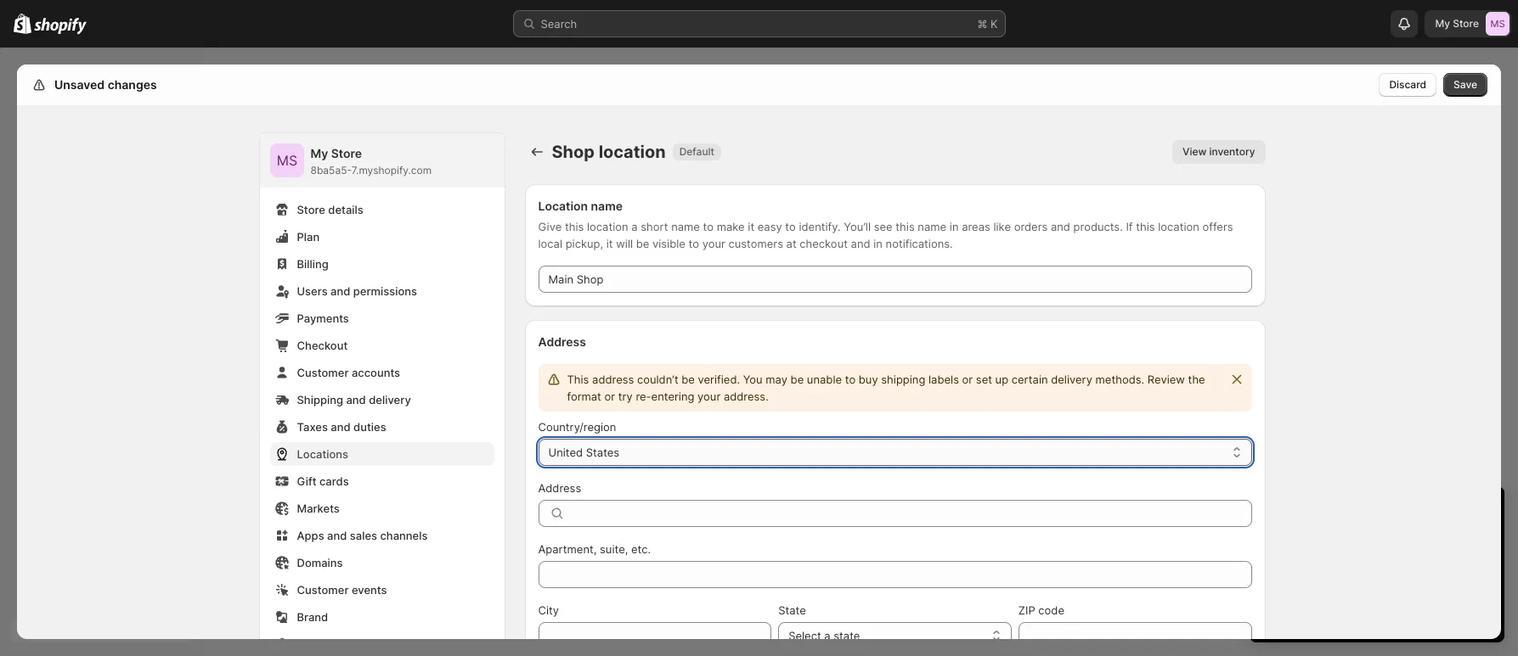 Task type: vqa. For each thing, say whether or not it's contained in the screenshot.
Store to the left
yes



Task type: locate. For each thing, give the bounding box(es) containing it.
apartment,
[[538, 543, 597, 557]]

1 vertical spatial select
[[789, 630, 822, 643]]

1 horizontal spatial a
[[825, 630, 831, 643]]

on
[[1345, 533, 1358, 546]]

1 horizontal spatial trial
[[1404, 502, 1434, 523]]

trial
[[1404, 502, 1434, 523], [1294, 533, 1314, 546], [1459, 560, 1479, 574]]

1 customer from the top
[[297, 366, 349, 380]]

sales
[[350, 529, 377, 543]]

delivery down customer accounts link
[[369, 394, 411, 407]]

store left my store icon
[[1454, 17, 1480, 30]]

name up will on the top left of the page
[[591, 199, 623, 213]]

users and permissions link
[[270, 280, 494, 303]]

unsaved changes
[[54, 77, 157, 92]]

trial up months.
[[1459, 560, 1479, 574]]

changes
[[108, 77, 157, 92]]

1 vertical spatial customer
[[297, 584, 349, 597]]

be right may
[[791, 373, 804, 387]]

0 vertical spatial a
[[632, 220, 638, 234]]

2 horizontal spatial in
[[1345, 502, 1359, 523]]

this
[[565, 220, 584, 234], [896, 220, 915, 234], [1136, 220, 1156, 234]]

to left buy
[[845, 373, 856, 387]]

checkout link
[[270, 334, 494, 358]]

1 horizontal spatial or
[[963, 373, 973, 387]]

name up notifications.
[[918, 220, 947, 234]]

areas
[[962, 220, 991, 234]]

plan link
[[270, 225, 494, 249]]

select inside select a plan to extend your shopify trial for just $1/month for your first 3 months.
[[1267, 560, 1300, 574]]

my inside the my store 8ba5a5-7.myshopify.com
[[311, 146, 328, 161]]

my store image
[[270, 144, 304, 178]]

and right taxes
[[331, 421, 351, 434]]

at
[[787, 237, 797, 251]]

0 vertical spatial my
[[1436, 17, 1451, 30]]

and inside taxes and duties link
[[331, 421, 351, 434]]

extend
[[1351, 560, 1387, 574]]

and inside users and permissions link
[[331, 285, 351, 298]]

a up will on the top left of the page
[[632, 220, 638, 234]]

2 horizontal spatial this
[[1136, 220, 1156, 234]]

2 vertical spatial trial
[[1459, 560, 1479, 574]]

see
[[874, 220, 893, 234]]

trial up shopify
[[1404, 502, 1434, 523]]

default
[[680, 145, 715, 158]]

and inside the shipping and delivery link
[[346, 394, 366, 407]]

your left the first at the bottom
[[1377, 577, 1400, 591]]

0 horizontal spatial in
[[874, 237, 883, 251]]

store details link
[[270, 198, 494, 222]]

0 horizontal spatial for
[[1267, 577, 1282, 591]]

in right "left"
[[1345, 502, 1359, 523]]

channels
[[380, 529, 428, 543]]

1 vertical spatial store
[[331, 146, 362, 161]]

domains
[[297, 557, 343, 570]]

or left set
[[963, 373, 973, 387]]

states
[[586, 446, 620, 460]]

visible
[[653, 237, 686, 251]]

delivery right certain
[[1052, 373, 1093, 387]]

1 horizontal spatial store
[[331, 146, 362, 161]]

store up plan
[[297, 203, 325, 217]]

my left my store icon
[[1436, 17, 1451, 30]]

shipping and delivery link
[[270, 388, 494, 412]]

it up customers
[[748, 220, 755, 234]]

store inside the my store 8ba5a5-7.myshopify.com
[[331, 146, 362, 161]]

2 vertical spatial store
[[297, 203, 325, 217]]

0 horizontal spatial name
[[591, 199, 623, 213]]

for left just
[[1267, 577, 1282, 591]]

your down make at left
[[703, 237, 726, 251]]

your inside location name give this location a short name to make it easy to identify. you'll see this name in areas like orders and products. if this location offers local pickup, it will be visible to your customers at checkout and in notifications.
[[703, 237, 726, 251]]

shopify image
[[14, 13, 32, 34], [34, 18, 87, 35]]

1 horizontal spatial my
[[1436, 17, 1451, 30]]

2 vertical spatial in
[[1345, 502, 1359, 523]]

apps and sales channels link
[[270, 524, 494, 548]]

this up pickup,
[[565, 220, 584, 234]]

shop settings menu element
[[260, 133, 504, 657]]

be right will on the top left of the page
[[636, 237, 650, 251]]

for
[[1267, 577, 1282, 591], [1359, 577, 1374, 591]]

to left make at left
[[703, 220, 714, 234]]

identify.
[[799, 220, 841, 234]]

your right "left"
[[1364, 502, 1399, 523]]

1 horizontal spatial delivery
[[1052, 373, 1093, 387]]

a left state
[[825, 630, 831, 643]]

ms button
[[270, 144, 304, 178]]

your inside 1 day left in your trial dropdown button
[[1364, 502, 1399, 523]]

1 address from the top
[[538, 335, 586, 349]]

you
[[743, 373, 763, 387]]

view
[[1183, 145, 1207, 158]]

orders
[[1014, 220, 1048, 234]]

your down verified.
[[698, 390, 721, 404]]

0 horizontal spatial store
[[297, 203, 325, 217]]

customer down domains at the left of page
[[297, 584, 349, 597]]

2 vertical spatial a
[[825, 630, 831, 643]]

delivery inside shop settings menu element
[[369, 394, 411, 407]]

customer down checkout
[[297, 366, 349, 380]]

1 vertical spatial my
[[311, 146, 328, 161]]

1 day left in your trial element
[[1250, 531, 1505, 643]]

customer events link
[[270, 579, 494, 603]]

and
[[1051, 220, 1071, 234], [851, 237, 871, 251], [331, 285, 351, 298], [346, 394, 366, 407], [331, 421, 351, 434], [327, 529, 347, 543]]

shop location
[[552, 142, 666, 162]]

0 vertical spatial delivery
[[1052, 373, 1093, 387]]

2 horizontal spatial name
[[918, 220, 947, 234]]

customers
[[729, 237, 784, 251]]

1 vertical spatial delivery
[[369, 394, 411, 407]]

customer events
[[297, 584, 387, 597]]

0 vertical spatial trial
[[1404, 502, 1434, 523]]

location name give this location a short name to make it easy to identify. you'll see this name in areas like orders and products. if this location offers local pickup, it will be visible to your customers at checkout and in notifications.
[[538, 199, 1234, 251]]

events
[[352, 584, 387, 597]]

to up at
[[786, 220, 796, 234]]

it
[[748, 220, 755, 234], [607, 237, 613, 251]]

0 vertical spatial customer
[[297, 366, 349, 380]]

payments link
[[270, 307, 494, 331]]

permissions
[[353, 285, 417, 298]]

0 horizontal spatial it
[[607, 237, 613, 251]]

0 horizontal spatial or
[[605, 390, 615, 404]]

in
[[950, 220, 959, 234], [874, 237, 883, 251], [1345, 502, 1359, 523]]

be inside location name give this location a short name to make it easy to identify. you'll see this name in areas like orders and products. if this location offers local pickup, it will be visible to your customers at checkout and in notifications.
[[636, 237, 650, 251]]

and right users
[[331, 285, 351, 298]]

this right the see
[[896, 220, 915, 234]]

select inside the settings dialog
[[789, 630, 822, 643]]

or left try
[[605, 390, 615, 404]]

store up 8ba5a5-
[[331, 146, 362, 161]]

select up just
[[1267, 560, 1300, 574]]

accounts
[[352, 366, 400, 380]]

unable
[[807, 373, 842, 387]]

1 day left in your trial button
[[1250, 487, 1505, 523]]

2 horizontal spatial trial
[[1459, 560, 1479, 574]]

0 horizontal spatial my
[[311, 146, 328, 161]]

⌘
[[978, 17, 988, 31]]

0 horizontal spatial this
[[565, 220, 584, 234]]

0 vertical spatial it
[[748, 220, 755, 234]]

and inside apps and sales channels link
[[327, 529, 347, 543]]

be up entering at the bottom of page
[[682, 373, 695, 387]]

my for my store 8ba5a5-7.myshopify.com
[[311, 146, 328, 161]]

0 horizontal spatial trial
[[1294, 533, 1314, 546]]

0 horizontal spatial delivery
[[369, 394, 411, 407]]

0 vertical spatial store
[[1454, 17, 1480, 30]]

0 vertical spatial select
[[1267, 560, 1300, 574]]

customer accounts
[[297, 366, 400, 380]]

this right if
[[1136, 220, 1156, 234]]

2 horizontal spatial a
[[1303, 560, 1309, 574]]

and right 'apps' on the left bottom of the page
[[327, 529, 347, 543]]

in left areas
[[950, 220, 959, 234]]

0 vertical spatial address
[[538, 335, 586, 349]]

and down customer accounts
[[346, 394, 366, 407]]

0 horizontal spatial select
[[789, 630, 822, 643]]

to inside select a plan to extend your shopify trial for just $1/month for your first 3 months.
[[1338, 560, 1348, 574]]

a inside select a plan to extend your shopify trial for just $1/month for your first 3 months.
[[1303, 560, 1309, 574]]

Paris Warehouse text field
[[538, 266, 1252, 293]]

store inside store details link
[[297, 203, 325, 217]]

my
[[1436, 17, 1451, 30], [311, 146, 328, 161]]

1 horizontal spatial this
[[896, 220, 915, 234]]

your trial ends on
[[1267, 533, 1361, 546]]

2 horizontal spatial store
[[1454, 17, 1480, 30]]

it left will on the top left of the page
[[607, 237, 613, 251]]

delivery
[[1052, 373, 1093, 387], [369, 394, 411, 407]]

dialog
[[1509, 65, 1519, 640]]

a for select a state
[[825, 630, 831, 643]]

this address couldn't be verified. you may be unable to buy shipping labels or set up certain delivery methods. review the format or try re-entering your address. alert
[[538, 365, 1252, 412]]

trial right the your
[[1294, 533, 1314, 546]]

your
[[703, 237, 726, 251], [698, 390, 721, 404], [1364, 502, 1399, 523], [1390, 560, 1413, 574], [1377, 577, 1400, 591]]

notifications
[[297, 638, 364, 652]]

my store
[[1436, 17, 1480, 30]]

1 vertical spatial address
[[538, 482, 582, 495]]

select down state
[[789, 630, 822, 643]]

1 vertical spatial a
[[1303, 560, 1309, 574]]

my up 8ba5a5-
[[311, 146, 328, 161]]

this address couldn't be verified. you may be unable to buy shipping labels or set up certain delivery methods. review the format or try re-entering your address.
[[567, 373, 1206, 404]]

locations
[[297, 448, 349, 461]]

customer accounts link
[[270, 361, 494, 385]]

address down united in the left bottom of the page
[[538, 482, 582, 495]]

inventory
[[1210, 145, 1256, 158]]

users
[[297, 285, 328, 298]]

2 customer from the top
[[297, 584, 349, 597]]

1 horizontal spatial select
[[1267, 560, 1300, 574]]

0 horizontal spatial be
[[636, 237, 650, 251]]

a for select a plan to extend your shopify trial for just $1/month for your first 3 months.
[[1303, 560, 1309, 574]]

format
[[567, 390, 602, 404]]

0 horizontal spatial shopify image
[[14, 13, 32, 34]]

location right 'shop'
[[599, 142, 666, 162]]

0 horizontal spatial a
[[632, 220, 638, 234]]

1 horizontal spatial for
[[1359, 577, 1374, 591]]

location
[[599, 142, 666, 162], [587, 220, 629, 234], [1159, 220, 1200, 234]]

products.
[[1074, 220, 1123, 234]]

name up visible
[[672, 220, 700, 234]]

cards
[[320, 475, 349, 489]]

your inside this address couldn't be verified. you may be unable to buy shipping labels or set up certain delivery methods. review the format or try re-entering your address.
[[698, 390, 721, 404]]

like
[[994, 220, 1011, 234]]

notifications link
[[270, 633, 494, 657]]

a
[[632, 220, 638, 234], [1303, 560, 1309, 574], [825, 630, 831, 643]]

for down extend
[[1359, 577, 1374, 591]]

billing link
[[270, 252, 494, 276]]

re-
[[636, 390, 652, 404]]

1 horizontal spatial in
[[950, 220, 959, 234]]

markets link
[[270, 497, 494, 521]]

a left the plan at the bottom right of page
[[1303, 560, 1309, 574]]

to right the plan at the bottom right of page
[[1338, 560, 1348, 574]]

in down the see
[[874, 237, 883, 251]]

address up 'this'
[[538, 335, 586, 349]]

months.
[[1437, 577, 1479, 591]]

trial inside select a plan to extend your shopify trial for just $1/month for your first 3 months.
[[1459, 560, 1479, 574]]

certain
[[1012, 373, 1048, 387]]

state
[[779, 604, 806, 618]]

store
[[1454, 17, 1480, 30], [331, 146, 362, 161], [297, 203, 325, 217]]



Task type: describe. For each thing, give the bounding box(es) containing it.
ends
[[1317, 533, 1342, 546]]

select for select a state
[[789, 630, 822, 643]]

2 for from the left
[[1359, 577, 1374, 591]]

1 horizontal spatial it
[[748, 220, 755, 234]]

a inside location name give this location a short name to make it easy to identify. you'll see this name in areas like orders and products. if this location offers local pickup, it will be visible to your customers at checkout and in notifications.
[[632, 220, 638, 234]]

save
[[1454, 78, 1478, 91]]

your up the first at the bottom
[[1390, 560, 1413, 574]]

shipping and delivery
[[297, 394, 411, 407]]

local
[[538, 237, 563, 251]]

first
[[1403, 577, 1423, 591]]

etc.
[[631, 543, 651, 557]]

will
[[616, 237, 633, 251]]

my store 8ba5a5-7.myshopify.com
[[311, 146, 432, 177]]

to right visible
[[689, 237, 699, 251]]

the
[[1189, 373, 1206, 387]]

$1/month
[[1307, 577, 1356, 591]]

day
[[1280, 502, 1309, 523]]

and for duties
[[331, 421, 351, 434]]

your
[[1267, 533, 1291, 546]]

taxes and duties
[[297, 421, 386, 434]]

zip code
[[1019, 604, 1065, 618]]

locations link
[[270, 443, 494, 467]]

customer for customer accounts
[[297, 366, 349, 380]]

you'll
[[844, 220, 871, 234]]

delivery inside this address couldn't be verified. you may be unable to buy shipping labels or set up certain delivery methods. review the format or try re-entering your address.
[[1052, 373, 1093, 387]]

1
[[1267, 502, 1275, 523]]

this
[[567, 373, 589, 387]]

my store image
[[1486, 12, 1510, 36]]

ZIP code text field
[[1019, 623, 1252, 650]]

gift
[[297, 475, 317, 489]]

1 horizontal spatial shopify image
[[34, 18, 87, 35]]

1 horizontal spatial be
[[682, 373, 695, 387]]

plan
[[297, 230, 320, 244]]

short
[[641, 220, 668, 234]]

location up will on the top left of the page
[[587, 220, 629, 234]]

entering
[[652, 390, 695, 404]]

zip
[[1019, 604, 1036, 618]]

1 day left in your trial
[[1267, 502, 1434, 523]]

0 vertical spatial in
[[950, 220, 959, 234]]

apps and sales channels
[[297, 529, 428, 543]]

2 address from the top
[[538, 482, 582, 495]]

view inventory
[[1183, 145, 1256, 158]]

Address text field
[[572, 501, 1252, 528]]

make
[[717, 220, 745, 234]]

settings dialog
[[17, 65, 1502, 657]]

2 horizontal spatial be
[[791, 373, 804, 387]]

1 horizontal spatial name
[[672, 220, 700, 234]]

unsaved
[[54, 77, 105, 92]]

shipping
[[297, 394, 343, 407]]

buy
[[859, 373, 879, 387]]

customer for customer events
[[297, 584, 349, 597]]

location
[[538, 199, 588, 213]]

search
[[541, 17, 577, 31]]

verified.
[[698, 373, 740, 387]]

1 vertical spatial it
[[607, 237, 613, 251]]

apartment, suite, etc.
[[538, 543, 651, 557]]

city
[[538, 604, 559, 618]]

discard button
[[1380, 73, 1437, 97]]

taxes and duties link
[[270, 416, 494, 439]]

details
[[328, 203, 364, 217]]

and down you'll
[[851, 237, 871, 251]]

set
[[976, 373, 993, 387]]

country/region
[[538, 421, 616, 434]]

1 vertical spatial trial
[[1294, 533, 1314, 546]]

store for my store 8ba5a5-7.myshopify.com
[[331, 146, 362, 161]]

shop
[[552, 142, 595, 162]]

Apartment, suite, etc. text field
[[538, 562, 1252, 589]]

and for sales
[[327, 529, 347, 543]]

may
[[766, 373, 788, 387]]

left
[[1314, 502, 1340, 523]]

apps
[[297, 529, 324, 543]]

and for delivery
[[346, 394, 366, 407]]

in inside 1 day left in your trial dropdown button
[[1345, 502, 1359, 523]]

pickup,
[[566, 237, 604, 251]]

if
[[1126, 220, 1133, 234]]

gift cards link
[[270, 470, 494, 494]]

1 vertical spatial in
[[874, 237, 883, 251]]

location left offers
[[1159, 220, 1200, 234]]

brand link
[[270, 606, 494, 630]]

trial inside 1 day left in your trial dropdown button
[[1404, 502, 1434, 523]]

select for select a plan to extend your shopify trial for just $1/month for your first 3 months.
[[1267, 560, 1300, 574]]

try
[[619, 390, 633, 404]]

2 this from the left
[[896, 220, 915, 234]]

brand
[[297, 611, 328, 625]]

billing
[[297, 258, 329, 271]]

payments
[[297, 312, 349, 326]]

gift cards
[[297, 475, 349, 489]]

couldn't
[[637, 373, 679, 387]]

duties
[[354, 421, 386, 434]]

taxes
[[297, 421, 328, 434]]

shopify
[[1416, 560, 1456, 574]]

⌘ k
[[978, 17, 998, 31]]

checkout
[[800, 237, 848, 251]]

3 this from the left
[[1136, 220, 1156, 234]]

state
[[834, 630, 860, 643]]

settings
[[51, 77, 99, 92]]

1 vertical spatial or
[[605, 390, 615, 404]]

and right the 'orders'
[[1051, 220, 1071, 234]]

checkout
[[297, 339, 348, 353]]

united states
[[549, 446, 620, 460]]

to inside this address couldn't be verified. you may be unable to buy shipping labels or set up certain delivery methods. review the format or try re-entering your address.
[[845, 373, 856, 387]]

address
[[592, 373, 634, 387]]

offers
[[1203, 220, 1234, 234]]

users and permissions
[[297, 285, 417, 298]]

and for permissions
[[331, 285, 351, 298]]

1 this from the left
[[565, 220, 584, 234]]

shipping
[[882, 373, 926, 387]]

3
[[1427, 577, 1434, 591]]

markets
[[297, 502, 340, 516]]

store for my store
[[1454, 17, 1480, 30]]

suite,
[[600, 543, 628, 557]]

my for my store
[[1436, 17, 1451, 30]]

select a state
[[789, 630, 860, 643]]

review
[[1148, 373, 1185, 387]]

discard
[[1390, 78, 1427, 91]]

just
[[1285, 577, 1304, 591]]

City text field
[[538, 623, 772, 650]]

8ba5a5-
[[311, 164, 352, 177]]

1 for from the left
[[1267, 577, 1282, 591]]

0 vertical spatial or
[[963, 373, 973, 387]]



